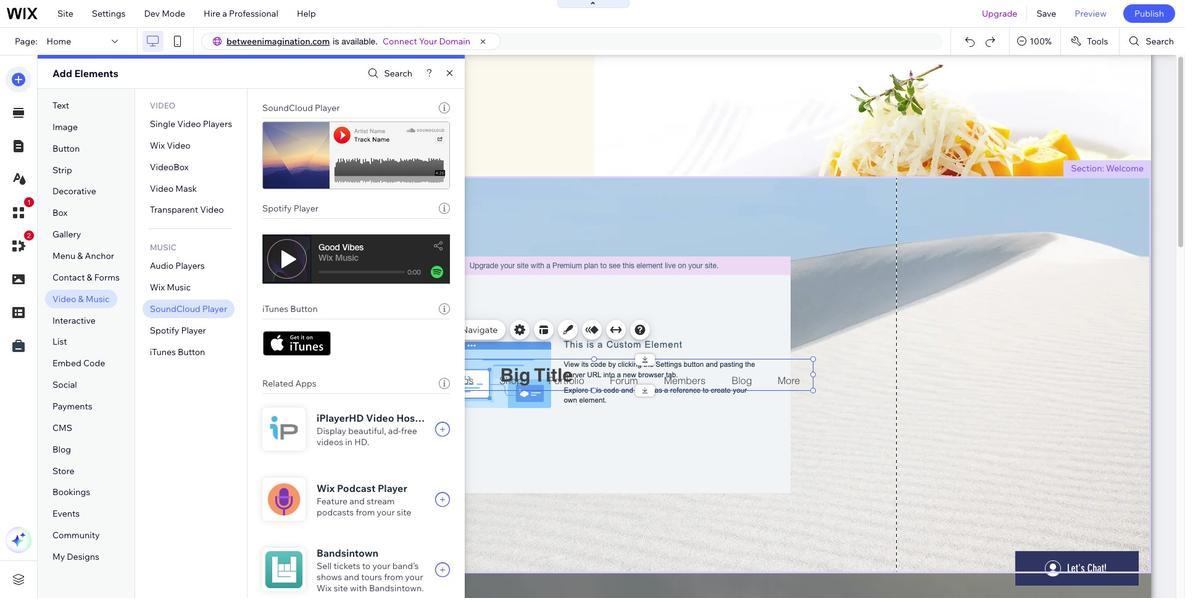 Task type: locate. For each thing, give the bounding box(es) containing it.
tools
[[1087, 36, 1108, 47]]

0 vertical spatial spotify player
[[262, 203, 319, 214]]

1 vertical spatial button
[[290, 304, 318, 315]]

from
[[356, 507, 375, 518], [384, 572, 403, 583]]

1 vertical spatial itunes
[[150, 347, 176, 358]]

search down publish
[[1146, 36, 1174, 47]]

music
[[150, 243, 176, 253], [167, 282, 191, 293], [86, 294, 110, 305]]

video down videobox on the top of the page
[[150, 183, 174, 194]]

site
[[397, 507, 411, 518], [334, 583, 348, 594]]

embed code
[[52, 358, 105, 369]]

1 vertical spatial soundcloud
[[150, 304, 200, 315]]

spotify player
[[262, 203, 319, 214], [150, 325, 206, 336]]

1 vertical spatial spotify
[[150, 325, 179, 336]]

&
[[77, 251, 83, 262], [87, 272, 92, 283], [78, 294, 84, 305]]

site left with in the bottom left of the page
[[334, 583, 348, 594]]

navigate
[[462, 325, 498, 336]]

& right menu at the left of the page
[[77, 251, 83, 262]]

0 horizontal spatial spotify player
[[150, 325, 206, 336]]

1 vertical spatial spotify player
[[150, 325, 206, 336]]

is available. connect your domain
[[333, 36, 470, 47]]

wix up the feature
[[317, 483, 335, 495]]

2 vertical spatial button
[[178, 347, 205, 358]]

itunes
[[262, 304, 288, 315], [150, 347, 176, 358]]

0 vertical spatial itunes button
[[262, 304, 318, 315]]

from right tours on the bottom
[[384, 572, 403, 583]]

band's
[[392, 561, 419, 572]]

your right podcasts on the bottom
[[377, 507, 395, 518]]

anchor
[[85, 251, 114, 262]]

0 horizontal spatial itunes button
[[150, 347, 205, 358]]

iplayerhd
[[317, 412, 364, 425]]

stream
[[367, 496, 395, 507]]

video mask
[[150, 183, 197, 194]]

site inside bandsintown sell tickets to your band's shows and tours from your wix site with bandsintown.
[[334, 583, 348, 594]]

2 horizontal spatial button
[[290, 304, 318, 315]]

cms
[[52, 423, 72, 434]]

1 vertical spatial soundcloud player
[[150, 304, 227, 315]]

wix down 'single'
[[150, 140, 165, 151]]

home
[[47, 36, 71, 47]]

and inside bandsintown sell tickets to your band's shows and tours from your wix site with bandsintown.
[[344, 572, 359, 583]]

from down podcast
[[356, 507, 375, 518]]

video right the "transparent"
[[200, 205, 224, 216]]

contact & forms
[[52, 272, 120, 283]]

and
[[349, 496, 365, 507], [344, 572, 359, 583]]

podcast
[[337, 483, 375, 495]]

wix down sell
[[317, 583, 332, 594]]

2 vertical spatial &
[[78, 294, 84, 305]]

search down 'connect'
[[384, 68, 412, 79]]

100% button
[[1010, 28, 1060, 55]]

podcasts
[[317, 507, 354, 518]]

box
[[52, 208, 68, 219]]

2
[[27, 232, 31, 239]]

0 horizontal spatial itunes
[[150, 347, 176, 358]]

upgrade
[[982, 8, 1017, 19]]

0 vertical spatial spotify
[[262, 203, 292, 214]]

& down contact & forms
[[78, 294, 84, 305]]

wix
[[150, 140, 165, 151], [150, 282, 165, 293], [317, 483, 335, 495], [317, 583, 332, 594]]

wix for video
[[150, 140, 165, 151]]

100%
[[1030, 36, 1052, 47]]

apps
[[295, 378, 316, 389]]

1 horizontal spatial search
[[1146, 36, 1174, 47]]

itunes button
[[262, 304, 318, 315], [150, 347, 205, 358]]

wix inside bandsintown sell tickets to your band's shows and tours from your wix site with bandsintown.
[[317, 583, 332, 594]]

code
[[83, 358, 105, 369]]

bandsintown sell tickets to your band's shows and tours from your wix site with bandsintown.
[[317, 547, 424, 594]]

0 vertical spatial search button
[[1120, 28, 1185, 55]]

your inside wix podcast player feature and stream podcasts from your site
[[377, 507, 395, 518]]

spotify
[[262, 203, 292, 214], [150, 325, 179, 336]]

& for contact
[[87, 272, 92, 283]]

video up videobox on the top of the page
[[167, 140, 190, 151]]

player
[[315, 102, 340, 114], [294, 203, 319, 214], [202, 304, 227, 315], [181, 325, 206, 336], [378, 483, 407, 495]]

dev mode
[[144, 8, 185, 19]]

1 horizontal spatial from
[[384, 572, 403, 583]]

video right 'single'
[[177, 119, 201, 130]]

save button
[[1027, 0, 1066, 27]]

soundcloud player
[[262, 102, 340, 114], [150, 304, 227, 315]]

blog
[[52, 444, 71, 455]]

0 horizontal spatial site
[[334, 583, 348, 594]]

0 vertical spatial soundcloud player
[[262, 102, 340, 114]]

search
[[1146, 36, 1174, 47], [384, 68, 412, 79]]

& for menu
[[77, 251, 83, 262]]

1 horizontal spatial soundcloud player
[[262, 102, 340, 114]]

professional
[[229, 8, 278, 19]]

your right "to"
[[372, 561, 390, 572]]

site right stream
[[397, 507, 411, 518]]

video up beautiful,
[[366, 412, 394, 425]]

1 vertical spatial and
[[344, 572, 359, 583]]

from inside wix podcast player feature and stream podcasts from your site
[[356, 507, 375, 518]]

1 horizontal spatial button
[[178, 347, 205, 358]]

players right 'single'
[[203, 119, 232, 130]]

1 horizontal spatial itunes button
[[262, 304, 318, 315]]

gallery
[[52, 229, 81, 240]]

wix down audio
[[150, 282, 165, 293]]

0 horizontal spatial from
[[356, 507, 375, 518]]

0 vertical spatial soundcloud
[[262, 102, 313, 114]]

1 vertical spatial site
[[334, 583, 348, 594]]

1 vertical spatial itunes button
[[150, 347, 205, 358]]

search button
[[1120, 28, 1185, 55], [365, 64, 412, 82]]

preview button
[[1066, 0, 1116, 27]]

0 vertical spatial search
[[1146, 36, 1174, 47]]

& left forms
[[87, 272, 92, 283]]

0 vertical spatial itunes
[[262, 304, 288, 315]]

your right tours on the bottom
[[405, 572, 423, 583]]

from inside bandsintown sell tickets to your band's shows and tours from your wix site with bandsintown.
[[384, 572, 403, 583]]

soundcloud
[[262, 102, 313, 114], [150, 304, 200, 315]]

players
[[203, 119, 232, 130], [176, 261, 205, 272]]

1 vertical spatial search button
[[365, 64, 412, 82]]

1 vertical spatial players
[[176, 261, 205, 272]]

connect
[[383, 36, 417, 47]]

section: welcome
[[1071, 163, 1144, 174]]

0 horizontal spatial soundcloud
[[150, 304, 200, 315]]

display
[[317, 426, 346, 437]]

1 horizontal spatial itunes
[[262, 304, 288, 315]]

your
[[377, 507, 395, 518], [372, 561, 390, 572], [405, 572, 423, 583]]

domain
[[439, 36, 470, 47]]

1 horizontal spatial soundcloud
[[262, 102, 313, 114]]

wix inside wix podcast player feature and stream podcasts from your site
[[317, 483, 335, 495]]

and down podcast
[[349, 496, 365, 507]]

related apps
[[262, 378, 316, 389]]

video up 'single'
[[150, 101, 176, 110]]

search button down publish
[[1120, 28, 1185, 55]]

0 horizontal spatial button
[[52, 143, 80, 154]]

1 vertical spatial from
[[384, 572, 403, 583]]

search button down 'connect'
[[365, 64, 412, 82]]

0 horizontal spatial search button
[[365, 64, 412, 82]]

wix music
[[150, 282, 191, 293]]

and inside wix podcast player feature and stream podcasts from your site
[[349, 496, 365, 507]]

hosting
[[396, 412, 434, 425]]

0 vertical spatial and
[[349, 496, 365, 507]]

publish button
[[1123, 4, 1175, 23]]

elements
[[74, 67, 118, 80]]

tools button
[[1061, 28, 1119, 55]]

0 horizontal spatial search
[[384, 68, 412, 79]]

site
[[57, 8, 73, 19]]

0 vertical spatial from
[[356, 507, 375, 518]]

strip
[[52, 165, 72, 176]]

0 vertical spatial &
[[77, 251, 83, 262]]

and left "to"
[[344, 572, 359, 583]]

0 vertical spatial site
[[397, 507, 411, 518]]

1 vertical spatial &
[[87, 272, 92, 283]]

1 horizontal spatial site
[[397, 507, 411, 518]]

players right audio
[[176, 261, 205, 272]]

transparent video
[[150, 205, 224, 216]]



Task type: vqa. For each thing, say whether or not it's contained in the screenshot.
Position
no



Task type: describe. For each thing, give the bounding box(es) containing it.
music down forms
[[86, 294, 110, 305]]

events
[[52, 509, 80, 520]]

ad-
[[388, 426, 401, 437]]

0 horizontal spatial spotify
[[150, 325, 179, 336]]

audio players
[[150, 261, 205, 272]]

1 horizontal spatial search button
[[1120, 28, 1185, 55]]

dev
[[144, 8, 160, 19]]

list
[[52, 337, 67, 348]]

audio
[[150, 261, 174, 272]]

designs
[[67, 552, 99, 563]]

a
[[222, 8, 227, 19]]

single video players
[[150, 119, 232, 130]]

is
[[333, 36, 339, 46]]

add elements
[[52, 67, 118, 80]]

0 horizontal spatial soundcloud player
[[150, 304, 227, 315]]

shows
[[317, 572, 342, 583]]

in
[[345, 437, 352, 448]]

beautiful,
[[348, 426, 386, 437]]

hire
[[204, 8, 220, 19]]

preview
[[1075, 8, 1107, 19]]

video inside iplayerhd video hosting display beautiful, ad-free videos in hd.
[[366, 412, 394, 425]]

tickets
[[334, 561, 360, 572]]

video down contact
[[52, 294, 76, 305]]

wix for podcast
[[317, 483, 335, 495]]

videos
[[317, 437, 343, 448]]

site inside wix podcast player feature and stream podcasts from your site
[[397, 507, 411, 518]]

feature
[[317, 496, 348, 507]]

save
[[1037, 8, 1056, 19]]

section:
[[1071, 163, 1104, 174]]

1 vertical spatial search
[[384, 68, 412, 79]]

wix video
[[150, 140, 190, 151]]

social
[[52, 380, 77, 391]]

single
[[150, 119, 175, 130]]

community
[[52, 530, 100, 541]]

tours
[[361, 572, 382, 583]]

2 button
[[6, 231, 34, 259]]

forms
[[94, 272, 120, 283]]

videobox
[[150, 162, 189, 173]]

contact
[[52, 272, 85, 283]]

menu & anchor
[[52, 251, 114, 262]]

with
[[350, 583, 367, 594]]

music up audio
[[150, 243, 176, 253]]

payments
[[52, 401, 92, 412]]

1
[[27, 199, 31, 206]]

wix podcast player feature and stream podcasts from your site
[[317, 483, 411, 518]]

bandsintown
[[317, 547, 378, 560]]

music down audio players
[[167, 282, 191, 293]]

1 button
[[6, 198, 34, 226]]

bandsintown.
[[369, 583, 424, 594]]

wix for music
[[150, 282, 165, 293]]

related
[[262, 378, 293, 389]]

free
[[401, 426, 417, 437]]

text
[[52, 100, 69, 111]]

0 vertical spatial button
[[52, 143, 80, 154]]

embed
[[52, 358, 81, 369]]

menu
[[52, 251, 75, 262]]

transparent
[[150, 205, 198, 216]]

help
[[297, 8, 316, 19]]

player inside wix podcast player feature and stream podcasts from your site
[[378, 483, 407, 495]]

betweenimagination.com
[[227, 36, 330, 47]]

0 vertical spatial players
[[203, 119, 232, 130]]

settings
[[92, 8, 126, 19]]

to
[[362, 561, 371, 572]]

store
[[52, 466, 74, 477]]

mode
[[162, 8, 185, 19]]

my designs
[[52, 552, 99, 563]]

your
[[419, 36, 437, 47]]

video & music
[[52, 294, 110, 305]]

interactive
[[52, 315, 96, 326]]

decorative
[[52, 186, 96, 197]]

mask
[[176, 183, 197, 194]]

add
[[52, 67, 72, 80]]

bookings
[[52, 487, 90, 498]]

hire a professional
[[204, 8, 278, 19]]

sell
[[317, 561, 332, 572]]

iplayerhd video hosting display beautiful, ad-free videos in hd.
[[317, 412, 434, 448]]

publish
[[1134, 8, 1164, 19]]

hd.
[[354, 437, 369, 448]]

available.
[[342, 36, 378, 46]]

1 horizontal spatial spotify
[[262, 203, 292, 214]]

& for video
[[78, 294, 84, 305]]

1 horizontal spatial spotify player
[[262, 203, 319, 214]]

welcome
[[1106, 163, 1144, 174]]

my
[[52, 552, 65, 563]]



